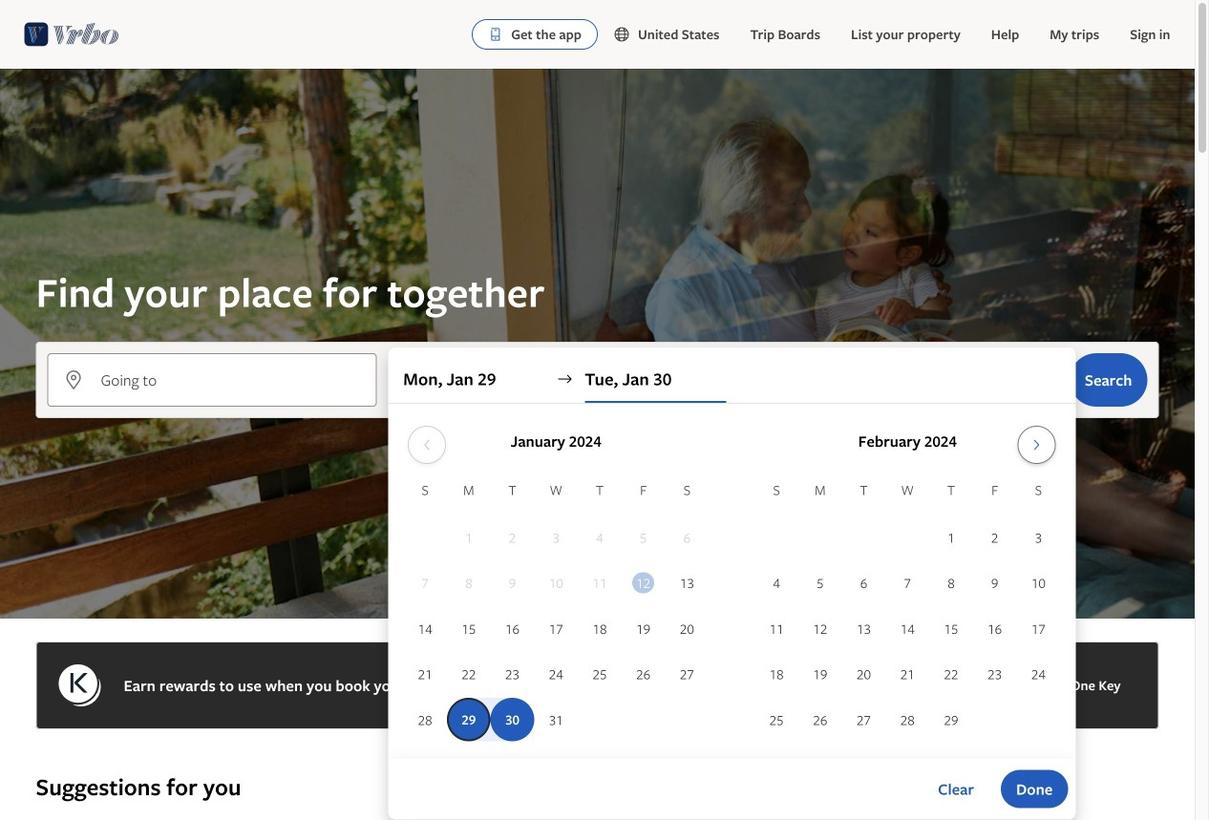Task type: locate. For each thing, give the bounding box(es) containing it.
wizard region
[[0, 69, 1196, 821]]

application inside wizard region
[[404, 419, 1061, 744]]

january 2024 element
[[404, 480, 709, 744]]

main content
[[0, 69, 1196, 821]]

download the app button image
[[489, 27, 504, 42]]

february 2024 element
[[755, 480, 1061, 744]]

previous month image
[[416, 438, 439, 453]]

directional image
[[556, 371, 574, 388]]

recently viewed region
[[24, 742, 1171, 772]]

application
[[404, 419, 1061, 744]]



Task type: vqa. For each thing, say whether or not it's contained in the screenshot.
Bunk
no



Task type: describe. For each thing, give the bounding box(es) containing it.
next month image
[[1026, 438, 1049, 453]]

small image
[[614, 26, 638, 43]]

vrbo logo image
[[24, 19, 119, 50]]



